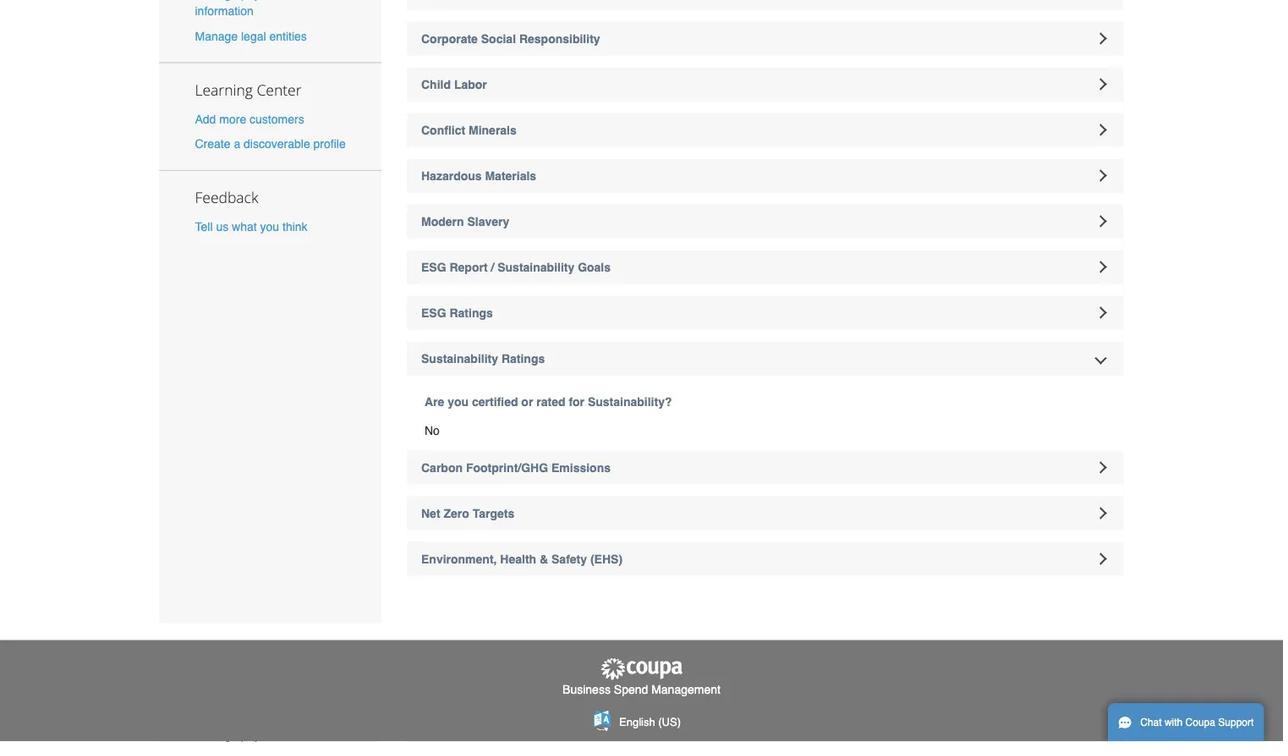 Task type: locate. For each thing, give the bounding box(es) containing it.
modern slavery button
[[407, 204, 1124, 238]]

what
[[232, 220, 257, 233]]

net zero targets
[[421, 507, 515, 520]]

you right are
[[448, 395, 469, 408]]

child labor
[[421, 77, 487, 91]]

child labor heading
[[407, 67, 1124, 101]]

entities
[[270, 29, 307, 43]]

report
[[450, 260, 488, 274]]

ratings inside dropdown button
[[502, 352, 545, 365]]

sustainability ratings button
[[407, 342, 1124, 375]]

you inside button
[[260, 220, 279, 233]]

&
[[540, 552, 549, 566]]

add more customers link
[[195, 112, 304, 126]]

esg ratings
[[421, 306, 493, 319]]

carbon footprint/ghg emissions
[[421, 461, 611, 474]]

0 vertical spatial manage
[[195, 0, 238, 1]]

esg up sustainability ratings
[[421, 306, 446, 319]]

1 vertical spatial esg
[[421, 306, 446, 319]]

emissions
[[552, 461, 611, 474]]

add
[[195, 112, 216, 126]]

1 manage from the top
[[195, 0, 238, 1]]

1 horizontal spatial ratings
[[502, 352, 545, 365]]

ratings inside dropdown button
[[450, 306, 493, 319]]

carbon footprint/ghg emissions heading
[[407, 451, 1124, 485]]

manage up the information
[[195, 0, 238, 1]]

hazardous materials
[[421, 169, 537, 182]]

0 vertical spatial ratings
[[450, 306, 493, 319]]

minerals
[[469, 123, 517, 137]]

hazardous materials heading
[[407, 159, 1124, 193]]

zero
[[444, 507, 470, 520]]

materials
[[485, 169, 537, 182]]

coupa supplier portal image
[[600, 657, 684, 681]]

esg inside dropdown button
[[421, 260, 446, 274]]

1 vertical spatial manage
[[195, 29, 238, 43]]

manage
[[195, 0, 238, 1], [195, 29, 238, 43]]

are you certified or rated for sustainability?
[[425, 395, 672, 408]]

a
[[234, 137, 241, 150]]

0 horizontal spatial ratings
[[450, 306, 493, 319]]

corporate social responsibility heading
[[407, 22, 1124, 55]]

you
[[260, 220, 279, 233], [448, 395, 469, 408]]

manage down the information
[[195, 29, 238, 43]]

esg ratings button
[[407, 296, 1124, 330]]

corporate
[[421, 32, 478, 45]]

ratings up or
[[502, 352, 545, 365]]

english (us)
[[620, 715, 681, 728]]

slavery
[[468, 215, 510, 228]]

sustainability down esg ratings
[[421, 352, 499, 365]]

1 vertical spatial ratings
[[502, 352, 545, 365]]

esg report / sustainability goals button
[[407, 250, 1124, 284]]

conflict minerals button
[[407, 113, 1124, 147]]

chat with coupa support button
[[1109, 703, 1265, 742]]

manage payment information link
[[195, 0, 287, 18]]

0 horizontal spatial you
[[260, 220, 279, 233]]

us
[[216, 220, 229, 233]]

2 esg from the top
[[421, 306, 446, 319]]

corporate social responsibility
[[421, 32, 601, 45]]

targets
[[473, 507, 515, 520]]

for
[[569, 395, 585, 408]]

sustainability ratings
[[421, 352, 545, 365]]

ratings for esg ratings
[[450, 306, 493, 319]]

net
[[421, 507, 441, 520]]

esg
[[421, 260, 446, 274], [421, 306, 446, 319]]

0 vertical spatial you
[[260, 220, 279, 233]]

child
[[421, 77, 451, 91]]

sustainability right the /
[[498, 260, 575, 274]]

rated
[[537, 395, 566, 408]]

learning
[[195, 80, 253, 99]]

0 vertical spatial esg
[[421, 260, 446, 274]]

1 vertical spatial you
[[448, 395, 469, 408]]

ratings down report
[[450, 306, 493, 319]]

carbon
[[421, 461, 463, 474]]

feedback
[[195, 187, 258, 207]]

manage inside manage payment information
[[195, 0, 238, 1]]

esg inside dropdown button
[[421, 306, 446, 319]]

heading
[[407, 0, 1124, 10]]

goals
[[578, 260, 611, 274]]

add more customers
[[195, 112, 304, 126]]

2 manage from the top
[[195, 29, 238, 43]]

esg left report
[[421, 260, 446, 274]]

(us)
[[659, 715, 681, 728]]

sustainability
[[498, 260, 575, 274], [421, 352, 499, 365]]

create a discoverable profile link
[[195, 137, 346, 150]]

conflict
[[421, 123, 466, 137]]

1 esg from the top
[[421, 260, 446, 274]]

tell
[[195, 220, 213, 233]]

you right what
[[260, 220, 279, 233]]

payment
[[241, 0, 287, 1]]

english
[[620, 715, 656, 728]]

legal
[[241, 29, 266, 43]]

sustainability ratings heading
[[407, 342, 1124, 375]]

environment,
[[421, 552, 497, 566]]

ratings
[[450, 306, 493, 319], [502, 352, 545, 365]]

profile
[[314, 137, 346, 150]]

chat
[[1141, 717, 1163, 729]]



Task type: describe. For each thing, give the bounding box(es) containing it.
customers
[[250, 112, 304, 126]]

esg report / sustainability goals
[[421, 260, 611, 274]]

environment, health & safety (ehs) heading
[[407, 542, 1124, 576]]

information
[[195, 4, 254, 18]]

modern
[[421, 215, 464, 228]]

environment, health & safety (ehs)
[[421, 552, 623, 566]]

carbon footprint/ghg emissions button
[[407, 451, 1124, 485]]

chat with coupa support
[[1141, 717, 1255, 729]]

support
[[1219, 717, 1255, 729]]

safety
[[552, 552, 587, 566]]

discoverable
[[244, 137, 310, 150]]

esg for esg report / sustainability goals
[[421, 260, 446, 274]]

modern slavery heading
[[407, 204, 1124, 238]]

manage for manage payment information
[[195, 0, 238, 1]]

child labor button
[[407, 67, 1124, 101]]

hazardous materials button
[[407, 159, 1124, 193]]

learning center
[[195, 80, 302, 99]]

are
[[425, 395, 445, 408]]

think
[[283, 220, 308, 233]]

/
[[491, 260, 495, 274]]

manage payment information
[[195, 0, 287, 18]]

conflict minerals
[[421, 123, 517, 137]]

0 vertical spatial sustainability
[[498, 260, 575, 274]]

sustainability?
[[588, 395, 672, 408]]

create a discoverable profile
[[195, 137, 346, 150]]

conflict minerals heading
[[407, 113, 1124, 147]]

tell us what you think button
[[195, 218, 308, 235]]

responsibility
[[520, 32, 601, 45]]

manage legal entities link
[[195, 29, 307, 43]]

no
[[425, 424, 440, 437]]

health
[[500, 552, 537, 566]]

net zero targets button
[[407, 496, 1124, 530]]

with
[[1165, 717, 1183, 729]]

certified
[[472, 395, 518, 408]]

1 vertical spatial sustainability
[[421, 352, 499, 365]]

esg ratings heading
[[407, 296, 1124, 330]]

or
[[522, 395, 533, 408]]

coupa
[[1186, 717, 1216, 729]]

footprint/ghg
[[466, 461, 549, 474]]

esg report / sustainability goals heading
[[407, 250, 1124, 284]]

manage for manage legal entities
[[195, 29, 238, 43]]

modern slavery
[[421, 215, 510, 228]]

hazardous
[[421, 169, 482, 182]]

center
[[257, 80, 302, 99]]

business
[[563, 683, 611, 696]]

corporate social responsibility button
[[407, 22, 1124, 55]]

1 horizontal spatial you
[[448, 395, 469, 408]]

labor
[[454, 77, 487, 91]]

spend
[[614, 683, 649, 696]]

more
[[219, 112, 246, 126]]

manage legal entities
[[195, 29, 307, 43]]

(ehs)
[[591, 552, 623, 566]]

esg for esg ratings
[[421, 306, 446, 319]]

business spend management
[[563, 683, 721, 696]]

create
[[195, 137, 231, 150]]

environment, health & safety (ehs) button
[[407, 542, 1124, 576]]

tell us what you think
[[195, 220, 308, 233]]

social
[[481, 32, 516, 45]]

net zero targets heading
[[407, 496, 1124, 530]]

ratings for sustainability ratings
[[502, 352, 545, 365]]

management
[[652, 683, 721, 696]]



Task type: vqa. For each thing, say whether or not it's contained in the screenshot.
Quick Links
no



